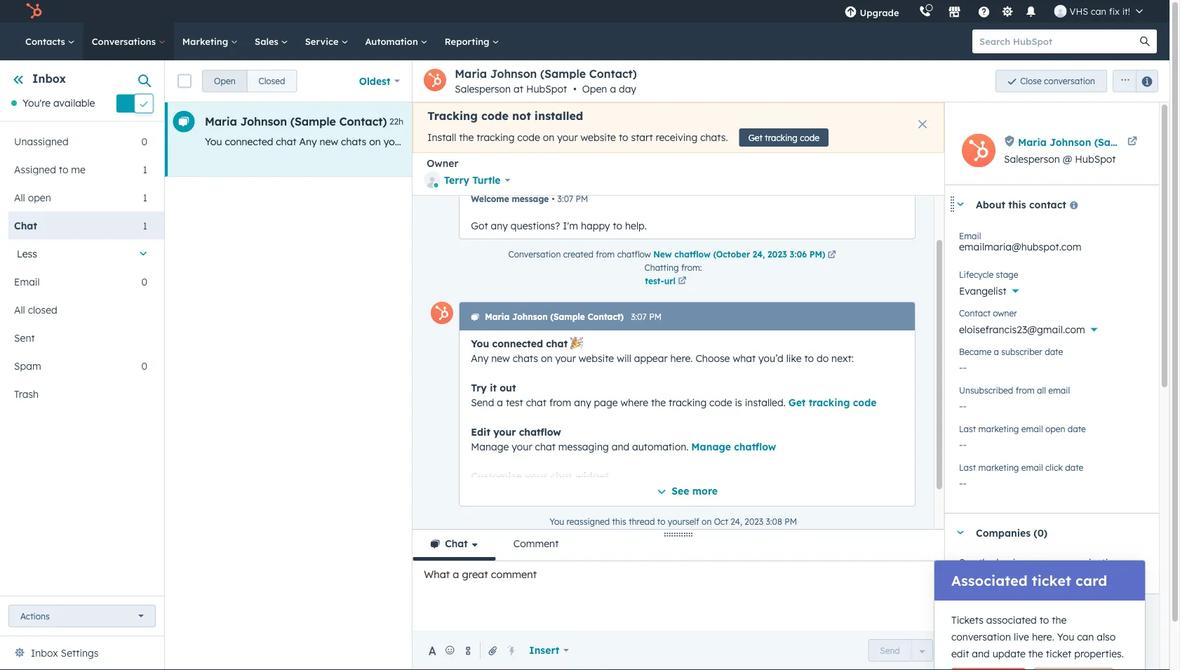 Task type: locate. For each thing, give the bounding box(es) containing it.
all left closed
[[14, 304, 25, 316]]

menu
[[835, 0, 1153, 22]]

closed
[[259, 76, 285, 86]]

0 horizontal spatial •
[[552, 194, 555, 204]]

chatflow up messaging
[[519, 426, 561, 438]]

johnson for maria johnson (sample contact) salesperson at hubspot • open a day
[[491, 67, 537, 81]]

0 horizontal spatial you'd
[[587, 135, 612, 148]]

0 vertical spatial new
[[320, 135, 338, 148]]

1 caret image from the top
[[957, 531, 965, 535]]

will inside row
[[445, 135, 460, 148]]

start
[[631, 131, 653, 144]]

what up installed.
[[733, 352, 756, 364]]

chat
[[14, 219, 37, 232], [445, 538, 468, 550]]

to
[[619, 131, 629, 144], [633, 135, 643, 148], [59, 163, 68, 175], [613, 219, 623, 232], [805, 352, 814, 364], [658, 516, 666, 527], [1040, 614, 1050, 627]]

your inside tracking code not installed alert
[[558, 131, 578, 144]]

1 vertical spatial and
[[565, 485, 583, 497]]

johnson up at
[[491, 67, 537, 81]]

the right install
[[459, 131, 474, 144]]

0 horizontal spatial do
[[645, 135, 657, 148]]

chats down maria johnson (sample contact) 22h on the top
[[341, 135, 367, 148]]

0 for unassigned
[[141, 135, 147, 147]]

try
[[685, 135, 699, 148], [471, 382, 487, 394]]

where inside try it out send a test chat from any page where the tracking code is installed. get tracking code
[[621, 396, 649, 409]]

conversation right close
[[1045, 76, 1096, 86]]

next: inside row
[[660, 135, 683, 148]]

Unsubscribed from all email text field
[[960, 393, 1146, 416]]

on down oldest popup button
[[369, 135, 381, 148]]

to left start at right
[[619, 131, 629, 144]]

tracking right chats.
[[765, 132, 798, 143]]

with
[[1013, 574, 1032, 586]]

1 vertical spatial page
[[594, 396, 618, 409]]

website left start at right
[[581, 131, 616, 144]]

hubspot right at
[[526, 83, 567, 95]]

link opens in a new window image inside new chatflow (october 24, 2023 3:06 pm) link
[[828, 251, 837, 259]]

website
[[581, 131, 616, 144], [407, 135, 443, 148], [579, 352, 614, 364]]

1 horizontal spatial what
[[733, 352, 756, 364]]

caret image for companies (0)
[[957, 531, 965, 535]]

day
[[619, 83, 637, 95]]

your down 22h
[[384, 135, 404, 148]]

test-url
[[645, 276, 676, 286]]

i'm
[[563, 219, 579, 232]]

choose down installed
[[524, 135, 559, 148]]

0 horizontal spatial group
[[202, 70, 297, 92]]

salesperson up tracking code not installed
[[455, 83, 511, 95]]

0 for email
[[141, 275, 147, 288]]

1 for chat
[[143, 219, 147, 232]]

Open button
[[202, 70, 248, 92]]

0 vertical spatial will
[[445, 135, 460, 148]]

associated
[[952, 572, 1028, 590]]

contact) for maria johnson (sample contact) salesperson at hubspot • open a day
[[590, 67, 637, 81]]

inbox for inbox settings
[[31, 647, 58, 660]]

2 horizontal spatial pm
[[785, 516, 798, 527]]

0 vertical spatial conversations
[[1007, 619, 1076, 631]]

0 horizontal spatial (0)
[[1034, 527, 1048, 539]]

you'd left start at right
[[587, 135, 612, 148]]

1 vertical spatial inbox
[[31, 647, 58, 660]]

1 marketing from the top
[[979, 424, 1020, 434]]

this right about
[[1009, 198, 1027, 210]]

get right chats.
[[749, 132, 763, 143]]

0 horizontal spatial like
[[615, 135, 630, 148]]

and
[[612, 441, 630, 453], [565, 485, 583, 497], [973, 648, 990, 660]]

0 vertical spatial all
[[14, 191, 25, 203]]

1 vertical spatial associated
[[987, 614, 1037, 627]]

1 0 from the top
[[141, 135, 147, 147]]

24, right oct
[[731, 516, 743, 527]]

contact) inside maria johnson (sample contact) salesperson at hubspot • open a day
[[590, 67, 637, 81]]

0 vertical spatial next:
[[660, 135, 683, 148]]

0 vertical spatial any
[[299, 135, 317, 148]]

inbox settings link
[[31, 645, 99, 662]]

1 horizontal spatial appear
[[634, 352, 668, 364]]

cancel button
[[1024, 628, 1092, 656]]

1 horizontal spatial out
[[711, 135, 726, 148]]

conversation down other
[[952, 631, 1012, 643]]

1 horizontal spatial chats
[[513, 352, 538, 364]]

0 vertical spatial is
[[993, 135, 1000, 148]]

your down 🎉
[[556, 352, 576, 364]]

test-url link
[[645, 274, 702, 288]]

ticket down or
[[1033, 572, 1072, 590]]

contact owner
[[960, 308, 1018, 318]]

1 horizontal spatial next:
[[832, 352, 854, 364]]

marketing for last marketing email click date
[[979, 462, 1020, 473]]

2 vertical spatial send
[[881, 646, 901, 656]]

(0) up businesses
[[1034, 527, 1048, 539]]

1 horizontal spatial any
[[471, 352, 489, 364]]

to up cancel
[[1040, 614, 1050, 627]]

here. down other conversations (0)
[[1033, 631, 1055, 643]]

the up 'automation.'
[[651, 396, 666, 409]]

any
[[299, 135, 317, 148], [471, 352, 489, 364]]

1 vertical spatial caret image
[[957, 623, 965, 627]]

you've changed 1 property
[[957, 605, 1080, 617]]

0 vertical spatial caret image
[[957, 531, 965, 535]]

you inside tickets associated to the conversation live here. you can also edit and update the ticket properties.
[[1058, 631, 1075, 643]]

your inside row
[[384, 135, 404, 148]]

past
[[960, 649, 980, 661]]

close conversation
[[1021, 76, 1096, 86]]

tracking inside button
[[765, 132, 798, 143]]

link opens in a new window image
[[679, 275, 687, 288]]

0 horizontal spatial will
[[445, 135, 460, 148]]

see the businesses or organizations associated with this record.
[[960, 557, 1125, 586]]

caret image inside companies (0) dropdown button
[[957, 531, 965, 535]]

open left day
[[583, 83, 608, 95]]

associated inside see the businesses or organizations associated with this record.
[[960, 574, 1010, 586]]

upgrade image
[[845, 6, 858, 19]]

conversations
[[1007, 619, 1076, 631], [983, 649, 1047, 661]]

settings image
[[1002, 6, 1014, 19]]

you're available image
[[11, 101, 17, 106]]

1 horizontal spatial conversation
[[1045, 76, 1096, 86]]

(sample inside maria johnson (sample contact) salesperson at hubspot • open a day
[[541, 67, 586, 81]]

1 for all open
[[143, 191, 147, 203]]

eloisefrancis23@gmail.com
[[960, 324, 1086, 336]]

page inside try it out send a test chat from any page where the tracking code is installed. get tracking code
[[594, 396, 618, 409]]

1 group from the left
[[202, 70, 297, 92]]

message
[[512, 194, 549, 204]]

1 horizontal spatial you'd
[[759, 352, 784, 364]]

2 0 from the top
[[141, 275, 147, 288]]

owner
[[427, 157, 459, 170]]

0 horizontal spatial choose
[[524, 135, 559, 148]]

link opens in a new window image
[[828, 249, 837, 262], [828, 251, 837, 259], [679, 277, 687, 286]]

0 vertical spatial inbox
[[32, 72, 66, 86]]

0 vertical spatial 3:07
[[558, 194, 574, 204]]

all for all closed
[[14, 304, 25, 316]]

all down assigned
[[14, 191, 25, 203]]

connected inside row
[[225, 135, 273, 148]]

the inside see the businesses or organizations associated with this record.
[[979, 557, 994, 569]]

chat inside edit your chatflow manage your chat messaging and automation. manage chatflow
[[535, 441, 556, 453]]

1 horizontal spatial is
[[993, 135, 1000, 148]]

conversations for will
[[983, 649, 1047, 661]]

0 vertical spatial appear
[[463, 135, 496, 148]]

0 vertical spatial customize
[[471, 470, 522, 482]]

reporting
[[445, 35, 492, 47]]

the down close image
[[909, 135, 924, 148]]

email
[[960, 231, 982, 241], [14, 275, 40, 288]]

1 vertical spatial see
[[960, 557, 977, 569]]

chatflow left new
[[618, 249, 651, 259]]

update
[[993, 648, 1026, 660]]

where
[[879, 135, 906, 148], [621, 396, 649, 409]]

oldest
[[359, 75, 391, 87]]

the
[[459, 131, 474, 144], [909, 135, 924, 148], [651, 396, 666, 409], [522, 485, 537, 497], [979, 557, 994, 569], [1053, 614, 1067, 627], [1029, 648, 1044, 660]]

any right got
[[491, 219, 508, 232]]

1 vertical spatial will
[[617, 352, 632, 364]]

salesperson down installed:
[[1005, 153, 1061, 165]]

companies (0)
[[977, 527, 1048, 539]]

less
[[17, 247, 37, 260]]

(sample for maria johnson (sample contact)
[[1095, 136, 1136, 148]]

email down caret image
[[960, 231, 982, 241]]

a inside maria johnson (sample contact) salesperson at hubspot • open a day
[[610, 83, 616, 95]]

maria for maria johnson (sample contact) 22h
[[205, 114, 237, 128]]

0 horizontal spatial is
[[735, 396, 743, 409]]

to inside tracking code not installed alert
[[619, 131, 629, 144]]

tickets associated to the conversation live here. you can also edit and update the ticket properties.
[[952, 614, 1125, 660]]

1 horizontal spatial pm
[[650, 312, 662, 322]]

the up the associated
[[979, 557, 994, 569]]

what
[[561, 135, 584, 148], [733, 352, 756, 364]]

and inside customize your chat widget customize the color and style of your chat widget.
[[565, 485, 583, 497]]

it right receiving
[[702, 135, 708, 148]]

caret image for other conversations (0)
[[957, 623, 965, 627]]

1 horizontal spatial any
[[574, 396, 592, 409]]

turtle
[[473, 174, 501, 186]]

new
[[320, 135, 338, 148], [492, 352, 510, 364]]

do inside row
[[645, 135, 657, 148]]

conversations down property
[[1007, 619, 1076, 631]]

service
[[305, 35, 341, 47]]

0 horizontal spatial next:
[[660, 135, 683, 148]]

pm up i'm
[[576, 194, 589, 204]]

can inside tickets associated to the conversation live here. you can also edit and update the ticket properties.
[[1078, 631, 1095, 643]]

thread
[[629, 516, 655, 527]]

see up the associated
[[960, 557, 977, 569]]

customize down edit
[[471, 470, 522, 482]]

1 customize from the top
[[471, 470, 522, 482]]

date
[[1045, 346, 1064, 357], [1068, 424, 1087, 434], [1066, 462, 1084, 473]]

chat up less
[[14, 219, 37, 232]]

all
[[14, 191, 25, 203], [14, 304, 25, 316]]

(sample up installed
[[541, 67, 586, 81]]

conversations inside dropdown button
[[1007, 619, 1076, 631]]

tracking inside row
[[927, 135, 965, 148]]

you for you connected chat 🎉 any new chats on your website will appear here. choose what you'd like to do next:
[[471, 337, 490, 350]]

(sample up salesperson @ hubspot
[[1095, 136, 1136, 148]]

marketing for last marketing email open date
[[979, 424, 1020, 434]]

johnson down conversation in the left of the page
[[512, 312, 548, 322]]

trash button
[[8, 380, 147, 408]]

0 horizontal spatial manage
[[471, 441, 509, 453]]

get inside button
[[749, 132, 763, 143]]

1 horizontal spatial try
[[685, 135, 699, 148]]

try inside row
[[685, 135, 699, 148]]

any inside live chat from maria johnson (sample contact) with context you connected chat
any new chats on your website will appear here. choose what you'd like to do next:

try it out 
send a test chat from any page where the tracking code is installed: https://app.hubs row
[[299, 135, 317, 148]]

pm right 3:08 at the right bottom of page
[[785, 516, 798, 527]]

0 vertical spatial test
[[764, 135, 781, 148]]

open down marketing link
[[214, 76, 236, 86]]

3:07 up i'm
[[558, 194, 574, 204]]

this up set up chat behaviour based on your team's availability. at bottom
[[613, 516, 627, 527]]

calling icon button
[[914, 2, 938, 21]]

your down thread
[[622, 529, 643, 541]]

save
[[974, 636, 998, 648]]

email down unsubscribed from all email text box
[[1022, 424, 1044, 434]]

(sample inside maria johnson (sample contact) link
[[1095, 136, 1136, 148]]

on inside tracking code not installed alert
[[543, 131, 555, 144]]

0 vertical spatial associated
[[960, 574, 1010, 586]]

see
[[672, 485, 690, 497], [960, 557, 977, 569]]

0 horizontal spatial 2023
[[745, 516, 764, 527]]

0 horizontal spatial pm
[[576, 194, 589, 204]]

and left style
[[565, 485, 583, 497]]

you'd up installed.
[[759, 352, 784, 364]]

new
[[654, 249, 672, 259]]

1 horizontal spatial chat
[[445, 538, 468, 550]]

🎉
[[571, 337, 581, 350]]

your down installed
[[558, 131, 578, 144]]

0 horizontal spatial conversation
[[952, 631, 1012, 643]]

open inside button
[[214, 76, 236, 86]]

email down less
[[14, 275, 40, 288]]

2 customize from the top
[[471, 485, 519, 497]]

1 vertical spatial live
[[1067, 649, 1083, 661]]

1 vertical spatial open
[[1046, 424, 1066, 434]]

0 vertical spatial this
[[1009, 198, 1027, 210]]

what down installed
[[561, 135, 584, 148]]

send
[[729, 135, 752, 148], [471, 396, 494, 409], [881, 646, 901, 656]]

1 vertical spatial chat
[[445, 538, 468, 550]]

chatting
[[645, 263, 679, 273]]

tracking
[[477, 131, 515, 144], [765, 132, 798, 143], [927, 135, 965, 148], [669, 396, 707, 409], [809, 396, 851, 409]]

customize up up
[[471, 485, 519, 497]]

is left installed.
[[735, 396, 743, 409]]

0 horizontal spatial where
[[621, 396, 649, 409]]

messaging
[[559, 441, 609, 453]]

choose up try it out send a test chat from any page where the tracking code is installed. get tracking code
[[696, 352, 730, 364]]

0 horizontal spatial hubspot
[[526, 83, 567, 95]]

to left receiving
[[633, 135, 643, 148]]

date for open
[[1068, 424, 1087, 434]]

maria johnson (sample contact) salesperson at hubspot • open a day
[[455, 67, 637, 95]]

0 horizontal spatial salesperson
[[455, 83, 511, 95]]

1 vertical spatial email
[[14, 275, 40, 288]]

terry
[[444, 174, 470, 186]]

1 vertical spatial chats
[[513, 352, 538, 364]]

1 horizontal spatial 24,
[[753, 249, 765, 259]]

live down other conversations (0)
[[1014, 631, 1030, 643]]

marketing down last marketing email open date
[[979, 462, 1020, 473]]

group containing open
[[202, 70, 297, 92]]

settings link
[[999, 4, 1017, 19]]

0 horizontal spatial new
[[320, 135, 338, 148]]

here. inside live chat from maria johnson (sample contact) with context you connected chat
any new chats on your website will appear here. choose what you'd like to do next:

try it out 
send a test chat from any page where the tracking code is installed: https://app.hubs row
[[499, 135, 521, 148]]

email left click
[[1022, 462, 1044, 473]]

open down unsubscribed from all email text box
[[1046, 424, 1066, 434]]

0 horizontal spatial any
[[299, 135, 317, 148]]

1 horizontal spatial open
[[1046, 424, 1066, 434]]

1 vertical spatial conversation
[[952, 631, 1012, 643]]

group
[[202, 70, 297, 92], [1108, 70, 1159, 92]]

get tracking code button
[[740, 128, 829, 147]]

chat inside try it out send a test chat from any page where the tracking code is installed. get tracking code
[[526, 396, 547, 409]]

next: right start at right
[[660, 135, 683, 148]]

johnson for maria johnson (sample contact) 22h
[[240, 114, 287, 128]]

and for messaging
[[612, 441, 630, 453]]

live chat from maria johnson (sample contact) with context you connected chat
any new chats on your website will appear here. choose what you'd like to do next:

try it out 
send a test chat from any page where the tracking code is installed: https://app.hubs row
[[165, 102, 1125, 177]]

open
[[214, 76, 236, 86], [583, 83, 608, 95]]

3 0 from the top
[[141, 360, 147, 372]]

you for you connected chat any new chats on your website will appear here. choose what you'd like to do next:  try it out  send a test chat from any page where the tracking code is installed: https://app.hubs
[[205, 135, 222, 148]]

last
[[960, 424, 977, 434], [960, 462, 977, 473]]

0 vertical spatial do
[[645, 135, 657, 148]]

you inside live chat from maria johnson (sample contact) with context you connected chat
any new chats on your website will appear here. choose what you'd like to do next:

try it out 
send a test chat from any page where the tracking code is installed: https://app.hubs row
[[205, 135, 222, 148]]

2023 left 3:06 at right top
[[768, 249, 788, 259]]

like left start at right
[[615, 135, 630, 148]]

2 vertical spatial this
[[1035, 574, 1052, 586]]

0 vertical spatial it
[[702, 135, 708, 148]]

service link
[[297, 22, 357, 60]]

0 vertical spatial can
[[1091, 5, 1107, 17]]

close conversation button
[[996, 70, 1108, 92]]

2 vertical spatial any
[[574, 396, 592, 409]]

2 last from the top
[[960, 462, 977, 473]]

close image
[[919, 120, 927, 128]]

conversation inside tickets associated to the conversation live here. you can also edit and update the ticket properties.
[[952, 631, 1012, 643]]

3:07 down the test-
[[631, 312, 647, 322]]

website inside tracking code not installed alert
[[581, 131, 616, 144]]

any right get tracking code on the right of page
[[832, 135, 849, 148]]

1 vertical spatial conversations
[[983, 649, 1047, 661]]

conversation created from chatflow
[[509, 249, 654, 259]]

caret image
[[957, 531, 965, 535], [957, 623, 965, 627]]

1 horizontal spatial salesperson
[[1005, 153, 1061, 165]]

comment
[[491, 568, 537, 581]]

2 vertical spatial and
[[973, 648, 990, 660]]

all
[[1038, 385, 1047, 396]]

your
[[558, 131, 578, 144], [384, 135, 404, 148], [556, 352, 576, 364], [494, 426, 516, 438], [512, 441, 533, 453], [525, 470, 548, 482], [622, 485, 643, 497], [622, 529, 643, 541]]

maria inside maria johnson (sample contact) link
[[1019, 136, 1047, 148]]

from inside row
[[807, 135, 829, 148]]

1 vertical spatial get
[[789, 396, 806, 409]]

got any questions? i'm happy to help.
[[471, 219, 647, 232]]

website down 🎉
[[579, 352, 614, 364]]

(0) down property
[[1079, 619, 1093, 631]]

date right click
[[1066, 462, 1084, 473]]

chats inside row
[[341, 135, 367, 148]]

try left chats.
[[685, 135, 699, 148]]

here. up try it out send a test chat from any page where the tracking code is installed. get tracking code
[[671, 352, 693, 364]]

a inside live chat from maria johnson (sample contact) with context you connected chat
any new chats on your website will appear here. choose what you'd like to do next:

try it out 
send a test chat from any page where the tracking code is installed: https://app.hubs row
[[755, 135, 761, 148]]

evangelist button
[[960, 277, 1146, 300]]

choose inside row
[[524, 135, 559, 148]]

contact) inside row
[[340, 114, 387, 128]]

johnson for maria johnson (sample contact) 3:07 pm
[[512, 312, 548, 322]]

past conversations will live here.
[[960, 649, 1108, 661]]

johnson for maria johnson (sample contact)
[[1050, 136, 1092, 148]]

johnson inside maria johnson (sample contact) salesperson at hubspot • open a day
[[491, 67, 537, 81]]

from:
[[682, 263, 702, 273]]

main content
[[165, 60, 1181, 670]]

can left also
[[1078, 631, 1095, 643]]

insert
[[529, 644, 560, 657]]

Last marketing email open date text field
[[960, 432, 1146, 454]]

connected
[[225, 135, 273, 148], [493, 337, 543, 350]]

0 horizontal spatial and
[[565, 485, 583, 497]]

1 last from the top
[[960, 424, 977, 434]]

here. inside tickets associated to the conversation live here. you can also edit and update the ticket properties.
[[1033, 631, 1055, 643]]

0 vertical spatial open
[[28, 191, 51, 203]]

great
[[462, 568, 488, 581]]

0 horizontal spatial chat
[[14, 219, 37, 232]]

0 for spam
[[141, 360, 147, 372]]

menu item
[[910, 0, 912, 22]]

0 vertical spatial choose
[[524, 135, 559, 148]]

connected inside you connected chat 🎉 any new chats on your website will appear here. choose what you'd like to do next:
[[493, 337, 543, 350]]

any inside row
[[832, 135, 849, 148]]

here. inside you connected chat 🎉 any new chats on your website will appear here. choose what you'd like to do next:
[[671, 352, 693, 364]]

group down search button
[[1108, 70, 1159, 92]]

all for all open
[[14, 191, 25, 203]]

to inside row
[[633, 135, 643, 148]]

chatflow
[[618, 249, 651, 259], [675, 249, 711, 259], [519, 426, 561, 438], [735, 441, 777, 453]]

marketplaces button
[[940, 0, 970, 22]]

conversations link
[[83, 22, 174, 60]]

try up edit
[[471, 382, 487, 394]]

2 all from the top
[[14, 304, 25, 316]]

2 marketing from the top
[[979, 462, 1020, 473]]

3:08
[[766, 516, 783, 527]]

(sample up 🎉
[[551, 312, 585, 322]]

you connected chat any new chats on your website will appear here. choose what you'd like to do next:  try it out  send a test chat from any page where the tracking code is installed: https://app.hubs
[[205, 135, 1125, 148]]

0 vertical spatial conversation
[[1045, 76, 1096, 86]]

group down the sales in the left top of the page
[[202, 70, 297, 92]]

1 vertical spatial •
[[552, 194, 555, 204]]

your up color
[[525, 470, 548, 482]]

next: up get tracking code link
[[832, 352, 854, 364]]

where inside row
[[879, 135, 906, 148]]

hubspot image
[[25, 3, 42, 20]]

code inside row
[[968, 135, 990, 148]]

appear inside you connected chat 🎉 any new chats on your website will appear here. choose what you'd like to do next:
[[634, 352, 668, 364]]

here. down tracking code not installed
[[499, 135, 521, 148]]

lifecycle
[[960, 269, 994, 280]]

0 horizontal spatial it
[[490, 382, 497, 394]]

1 vertical spatial 2023
[[745, 516, 764, 527]]

0 horizontal spatial email
[[14, 275, 40, 288]]

will up owner
[[445, 135, 460, 148]]

caret image inside other conversations (0) dropdown button
[[957, 623, 965, 627]]

1 horizontal spatial manage
[[692, 441, 732, 453]]

is inside live chat from maria johnson (sample contact) with context you connected chat
any new chats on your website will appear here. choose what you'd like to do next:

try it out 
send a test chat from any page where the tracking code is installed: https://app.hubs row
[[993, 135, 1000, 148]]

email for click
[[1022, 462, 1044, 473]]

johnson inside row
[[240, 114, 287, 128]]

1 vertical spatial hubspot
[[1076, 153, 1117, 165]]

open down assigned
[[28, 191, 51, 203]]

1 horizontal spatial see
[[960, 557, 977, 569]]

1 horizontal spatial do
[[817, 352, 829, 364]]

out inside try it out send a test chat from any page where the tracking code is installed. get tracking code
[[500, 382, 516, 394]]

a inside try it out send a test chat from any page where the tracking code is installed. get tracking code
[[497, 396, 503, 409]]

live inside main content
[[1067, 649, 1083, 661]]

1 vertical spatial all
[[14, 304, 25, 316]]

1 for assigned to me
[[143, 163, 147, 175]]

you'd inside row
[[587, 135, 612, 148]]

last down unsubscribed
[[960, 424, 977, 434]]

2 caret image from the top
[[957, 623, 965, 627]]

1 horizontal spatial page
[[852, 135, 876, 148]]

pm up you connected chat 🎉 any new chats on your website will appear here. choose what you'd like to do next:
[[650, 312, 662, 322]]

0 horizontal spatial connected
[[225, 135, 273, 148]]

johnson up @
[[1050, 136, 1092, 148]]

see inside see the businesses or organizations associated with this record.
[[960, 557, 977, 569]]

it up edit
[[490, 382, 497, 394]]

22h
[[390, 116, 404, 127]]

on down installed
[[543, 131, 555, 144]]

1 vertical spatial connected
[[493, 337, 543, 350]]

1 manage from the left
[[471, 441, 509, 453]]

here. down also
[[1086, 649, 1108, 661]]

0 horizontal spatial send
[[471, 396, 494, 409]]

all inside button
[[14, 304, 25, 316]]

0 vertical spatial out
[[711, 135, 726, 148]]

the inside tracking code not installed alert
[[459, 131, 474, 144]]

1 vertical spatial 0
[[141, 275, 147, 288]]

1 all from the top
[[14, 191, 25, 203]]

1 vertical spatial salesperson
[[1005, 153, 1061, 165]]

maria for maria johnson (sample contact) 3:07 pm
[[485, 312, 510, 322]]

your right edit
[[494, 426, 516, 438]]

1 horizontal spatial get
[[789, 396, 806, 409]]

last marketing email click date
[[960, 462, 1084, 473]]

(sample down closed 'button'
[[291, 114, 336, 128]]

closed
[[28, 304, 57, 316]]

this inside dropdown button
[[1009, 198, 1027, 210]]

code
[[482, 109, 509, 123], [518, 131, 540, 144], [800, 132, 820, 143], [968, 135, 990, 148], [710, 396, 733, 409], [854, 396, 877, 409]]

0 horizontal spatial what
[[561, 135, 584, 148]]

last down last marketing email open date
[[960, 462, 977, 473]]

appear up try it out send a test chat from any page where the tracking code is installed. get tracking code
[[634, 352, 668, 364]]

(sample inside live chat from maria johnson (sample contact) with context you connected chat
any new chats on your website will appear here. choose what you'd like to do next:

try it out 
send a test chat from any page where the tracking code is installed: https://app.hubs row
[[291, 114, 336, 128]]

1 horizontal spatial new
[[492, 352, 510, 364]]

1 inside main content
[[1033, 605, 1037, 617]]

any
[[832, 135, 849, 148], [491, 219, 508, 232], [574, 396, 592, 409]]

search image
[[1141, 37, 1151, 46]]

• up installed
[[574, 83, 577, 95]]

hubspot inside maria johnson (sample contact) salesperson at hubspot • open a day
[[526, 83, 567, 95]]



Task type: describe. For each thing, give the bounding box(es) containing it.
new inside you connected chat 🎉 any new chats on your website will appear here. choose what you'd like to do next:
[[492, 352, 510, 364]]

send inside row
[[729, 135, 752, 148]]

chatflow down installed.
[[735, 441, 777, 453]]

tracking up 'automation.'
[[669, 396, 707, 409]]

@
[[1063, 153, 1073, 165]]

what
[[424, 568, 450, 581]]

other conversations (0) button
[[946, 606, 1146, 644]]

email for open
[[1022, 424, 1044, 434]]

up
[[489, 529, 501, 541]]

you connected chat 🎉 any new chats on your website will appear here. choose what you'd like to do next:
[[471, 337, 854, 364]]

connected for you connected chat 🎉 any new chats on your website will appear here. choose what you'd like to do next:
[[493, 337, 543, 350]]

reassigned
[[567, 516, 610, 527]]

help button
[[973, 0, 997, 22]]

on inside row
[[369, 135, 381, 148]]

sent button
[[8, 324, 147, 352]]

about this contact button
[[946, 185, 1146, 223]]

what inside you connected chat 🎉 any new chats on your website will appear here. choose what you'd like to do next:
[[733, 352, 756, 364]]

you reassigned this thread to yourself on oct 24, 2023 3:08 pm
[[550, 516, 798, 527]]

welcome
[[471, 194, 509, 204]]

to inside you connected chat 🎉 any new chats on your website will appear here. choose what you'd like to do next:
[[805, 352, 814, 364]]

this inside see the businesses or organizations associated with this record.
[[1035, 574, 1052, 586]]

oct
[[714, 516, 729, 527]]

try it out send a test chat from any page where the tracking code is installed. get tracking code
[[471, 382, 877, 409]]

contact) for maria johnson (sample contact) 22h
[[340, 114, 387, 128]]

(sample for maria johnson (sample contact) salesperson at hubspot • open a day
[[541, 67, 586, 81]]

2 group from the left
[[1108, 70, 1159, 92]]

on up "availability."
[[702, 516, 712, 527]]

the inside customize your chat widget customize the color and style of your chat widget.
[[522, 485, 537, 497]]

(sample for maria johnson (sample contact) 3:07 pm
[[551, 312, 585, 322]]

cancel
[[1042, 636, 1074, 648]]

send inside try it out send a test chat from any page where the tracking code is installed. get tracking code
[[471, 396, 494, 409]]

and inside tickets associated to the conversation live here. you can also edit and update the ticket properties.
[[973, 648, 990, 660]]

last for last marketing email click date
[[960, 462, 977, 473]]

your left messaging
[[512, 441, 533, 453]]

test inside row
[[764, 135, 781, 148]]

also
[[1097, 631, 1116, 643]]

get tracking code link
[[789, 396, 877, 409]]

receiving
[[656, 131, 698, 144]]

notifications image
[[1025, 6, 1038, 19]]

test inside try it out send a test chat from any page where the tracking code is installed. get tracking code
[[506, 396, 524, 409]]

evangelist
[[960, 285, 1007, 297]]

notifications button
[[1020, 0, 1044, 22]]

you for you reassigned this thread to yourself on oct 24, 2023 3:08 pm
[[550, 516, 565, 527]]

to left the me
[[59, 163, 68, 175]]

maria for maria johnson (sample contact) salesperson at hubspot • open a day
[[455, 67, 487, 81]]

conversations for (0)
[[1007, 619, 1076, 631]]

changed
[[989, 605, 1030, 617]]

installed:
[[1003, 135, 1044, 148]]

salesperson @ hubspot
[[1005, 153, 1117, 165]]

like inside you connected chat 🎉 any new chats on your website will appear here. choose what you'd like to do next:
[[787, 352, 802, 364]]

the up cancel
[[1053, 614, 1067, 627]]

any inside you connected chat 🎉 any new chats on your website will appear here. choose what you'd like to do next:
[[471, 352, 489, 364]]

the right update at bottom
[[1029, 648, 1044, 660]]

website inside row
[[407, 135, 443, 148]]

chat inside button
[[445, 538, 468, 550]]

spam
[[14, 360, 41, 372]]

it inside row
[[702, 135, 708, 148]]

maria johnson (sample contact)
[[1019, 136, 1181, 148]]

help image
[[978, 6, 991, 19]]

is inside try it out send a test chat from any page where the tracking code is installed. get tracking code
[[735, 396, 743, 409]]

try inside try it out send a test chat from any page where the tracking code is installed. get tracking code
[[471, 382, 487, 394]]

0 vertical spatial chat
[[14, 219, 37, 232]]

search button
[[1134, 29, 1158, 53]]

associated ticket card
[[952, 572, 1108, 590]]

trash
[[14, 388, 39, 400]]

get inside try it out send a test chat from any page where the tracking code is installed. get tracking code
[[789, 396, 806, 409]]

to up team's
[[658, 516, 666, 527]]

page inside row
[[852, 135, 876, 148]]

property
[[1040, 605, 1080, 617]]

calling icon image
[[919, 5, 932, 18]]

questions?
[[511, 219, 560, 232]]

menu containing vhs can fix it!
[[835, 0, 1153, 22]]

assigned to me
[[14, 163, 86, 175]]

next: inside you connected chat 🎉 any new chats on your website will appear here. choose what you'd like to do next:
[[832, 352, 854, 364]]

Search HubSpot search field
[[973, 29, 1145, 53]]

fix
[[1110, 5, 1120, 17]]

manage chatflow link
[[692, 441, 777, 453]]

what inside row
[[561, 135, 584, 148]]

card
[[1076, 572, 1108, 590]]

contact) for maria johnson (sample contact)
[[1139, 136, 1181, 148]]

will inside you connected chat 🎉 any new chats on your website will appear here. choose what you'd like to do next:
[[617, 352, 632, 364]]

eloisefrancis23@gmail.com button
[[960, 316, 1146, 339]]

0 horizontal spatial 24,
[[731, 516, 743, 527]]

like inside row
[[615, 135, 630, 148]]

on right based
[[607, 529, 619, 541]]

vhs can fix it! button
[[1046, 0, 1152, 22]]

1 horizontal spatial hubspot
[[1076, 153, 1117, 165]]

can inside popup button
[[1091, 5, 1107, 17]]

vhs
[[1070, 5, 1089, 17]]

see for see the businesses or organizations associated with this record.
[[960, 557, 977, 569]]

do inside you connected chat 🎉 any new chats on your website will appear here. choose what you'd like to do next:
[[817, 352, 829, 364]]

connected for you connected chat any new chats on your website will appear here. choose what you'd like to do next:  try it out  send a test chat from any page where the tracking code is installed: https://app.hubs
[[225, 135, 273, 148]]

on inside you connected chat 🎉 any new chats on your website will appear here. choose what you'd like to do next:
[[541, 352, 553, 364]]

based
[[576, 529, 605, 541]]

settings
[[61, 647, 99, 660]]

0 vertical spatial email
[[1049, 385, 1071, 396]]

caret image
[[957, 203, 965, 206]]

associated inside tickets associated to the conversation live here. you can also edit and update the ticket properties.
[[987, 614, 1037, 627]]

actions
[[20, 611, 50, 622]]

yourself
[[668, 516, 700, 527]]

tracking code not installed alert
[[413, 102, 945, 153]]

0 vertical spatial (0)
[[1034, 527, 1048, 539]]

to inside tickets associated to the conversation live here. you can also edit and update the ticket properties.
[[1040, 614, 1050, 627]]

last for last marketing email open date
[[960, 424, 977, 434]]

got
[[471, 219, 488, 232]]

automation link
[[357, 22, 436, 60]]

tracking down tracking code not installed
[[477, 131, 515, 144]]

0 vertical spatial 2023
[[768, 249, 788, 259]]

0 vertical spatial ticket
[[1033, 572, 1072, 590]]

2 horizontal spatial will
[[1050, 649, 1065, 661]]

installed.
[[745, 396, 786, 409]]

installed
[[535, 109, 584, 123]]

tracking right installed.
[[809, 396, 851, 409]]

link opens in a new window image inside test-url link
[[679, 277, 687, 286]]

see for see more
[[672, 485, 690, 497]]

Closed button
[[247, 70, 297, 92]]

save button
[[957, 628, 1016, 656]]

ticket inside tickets associated to the conversation live here. you can also edit and update the ticket properties.
[[1047, 648, 1072, 660]]

companies
[[977, 527, 1031, 539]]

salesperson inside maria johnson (sample contact) salesperson at hubspot • open a day
[[455, 83, 511, 95]]

contacts link
[[17, 22, 83, 60]]

your inside you connected chat 🎉 any new chats on your website will appear here. choose what you'd like to do next:
[[556, 352, 576, 364]]

chatflow up from:
[[675, 249, 711, 259]]

marketplaces image
[[949, 6, 961, 19]]

install the tracking code on your website to start receiving chats.
[[428, 131, 728, 144]]

0 vertical spatial date
[[1045, 346, 1064, 357]]

contact) for maria johnson (sample contact) 3:07 pm
[[588, 312, 624, 322]]

companies (0) button
[[946, 514, 1146, 552]]

choose inside you connected chat 🎉 any new chats on your website will appear here. choose what you'd like to do next:
[[696, 352, 730, 364]]

unsubscribed
[[960, 385, 1014, 396]]

not
[[512, 109, 531, 123]]

conversations
[[92, 35, 159, 47]]

maria for maria johnson (sample contact)
[[1019, 136, 1047, 148]]

live inside tickets associated to the conversation live here. you can also edit and update the ticket properties.
[[1014, 631, 1030, 643]]

insert button
[[520, 637, 579, 665]]

organizations
[[1062, 557, 1125, 569]]

email for email emailmaria@hubspot.com
[[960, 231, 982, 241]]

it inside try it out send a test chat from any page where the tracking code is installed. get tracking code
[[490, 382, 497, 394]]

chat button
[[413, 530, 496, 561]]

date for click
[[1066, 462, 1084, 473]]

widget
[[576, 470, 609, 482]]

created
[[563, 249, 594, 259]]

reporting link
[[436, 22, 508, 60]]

automation.
[[633, 441, 689, 453]]

2 manage from the left
[[692, 441, 732, 453]]

url
[[665, 276, 676, 286]]

1 horizontal spatial (0)
[[1079, 619, 1093, 631]]

maria johnson (sample contact) 3:07 pm
[[485, 312, 662, 322]]

click
[[1046, 462, 1064, 473]]

pm)
[[810, 249, 826, 259]]

open inside maria johnson (sample contact) salesperson at hubspot • open a day
[[583, 83, 608, 95]]

it!
[[1123, 5, 1131, 17]]

any inside try it out send a test chat from any page where the tracking code is installed. get tracking code
[[574, 396, 592, 409]]

https://app.hubs
[[1047, 135, 1125, 148]]

assigned
[[14, 163, 56, 175]]

subscriber
[[1002, 346, 1043, 357]]

the inside try it out send a test chat from any page where the tracking code is installed. get tracking code
[[651, 396, 666, 409]]

oldest button
[[350, 67, 409, 95]]

inbox for inbox
[[32, 72, 66, 86]]

send inside button
[[881, 646, 901, 656]]

get tracking code
[[749, 132, 820, 143]]

appear inside row
[[463, 135, 496, 148]]

conversation inside close conversation button
[[1045, 76, 1096, 86]]

you'd inside you connected chat 🎉 any new chats on your website will appear here. choose what you'd like to do next:
[[759, 352, 784, 364]]

set up chat behaviour based on your team's availability.
[[471, 529, 734, 541]]

0 horizontal spatial 3:07
[[558, 194, 574, 204]]

last marketing email open date
[[960, 424, 1087, 434]]

about
[[977, 198, 1006, 210]]

team's
[[645, 529, 676, 541]]

what a great comment
[[424, 568, 537, 581]]

your right of at right bottom
[[622, 485, 643, 497]]

the inside row
[[909, 135, 924, 148]]

lifecycle stage
[[960, 269, 1019, 280]]

email for email
[[14, 275, 40, 288]]

send group
[[869, 640, 934, 662]]

chat inside you connected chat 🎉 any new chats on your website will appear here. choose what you'd like to do next:
[[546, 337, 568, 350]]

unassigned
[[14, 135, 69, 147]]

1 vertical spatial 3:07
[[631, 312, 647, 322]]

emailmaria@hubspot.com
[[960, 241, 1082, 253]]

terry turtle image
[[1055, 5, 1068, 18]]

marketing
[[182, 35, 231, 47]]

terry turtle
[[444, 174, 501, 186]]

Last marketing email click date text field
[[960, 470, 1146, 493]]

from inside try it out send a test chat from any page where the tracking code is installed. get tracking code
[[550, 396, 572, 409]]

send button
[[869, 640, 913, 662]]

2 vertical spatial pm
[[785, 516, 798, 527]]

to left help.
[[613, 219, 623, 232]]

Became a subscriber date text field
[[960, 355, 1146, 377]]

you're available
[[22, 97, 95, 109]]

out inside row
[[711, 135, 726, 148]]

and for color
[[565, 485, 583, 497]]

chats inside you connected chat 🎉 any new chats on your website will appear here. choose what you'd like to do next:
[[513, 352, 538, 364]]

properties.
[[1075, 648, 1125, 660]]

• inside maria johnson (sample contact) salesperson at hubspot • open a day
[[574, 83, 577, 95]]

1 vertical spatial this
[[613, 516, 627, 527]]

website inside you connected chat 🎉 any new chats on your website will appear here. choose what you'd like to do next:
[[579, 352, 614, 364]]

sent
[[14, 332, 35, 344]]

0 horizontal spatial any
[[491, 219, 508, 232]]

happy
[[581, 219, 610, 232]]

(sample for maria johnson (sample contact) 22h
[[291, 114, 336, 128]]

new inside row
[[320, 135, 338, 148]]

24, inside new chatflow (october 24, 2023 3:06 pm) link
[[753, 249, 765, 259]]

main content containing maria johnson (sample contact)
[[165, 60, 1181, 670]]

code inside button
[[800, 132, 820, 143]]



Task type: vqa. For each thing, say whether or not it's contained in the screenshot.
Social Interactions By Network button
no



